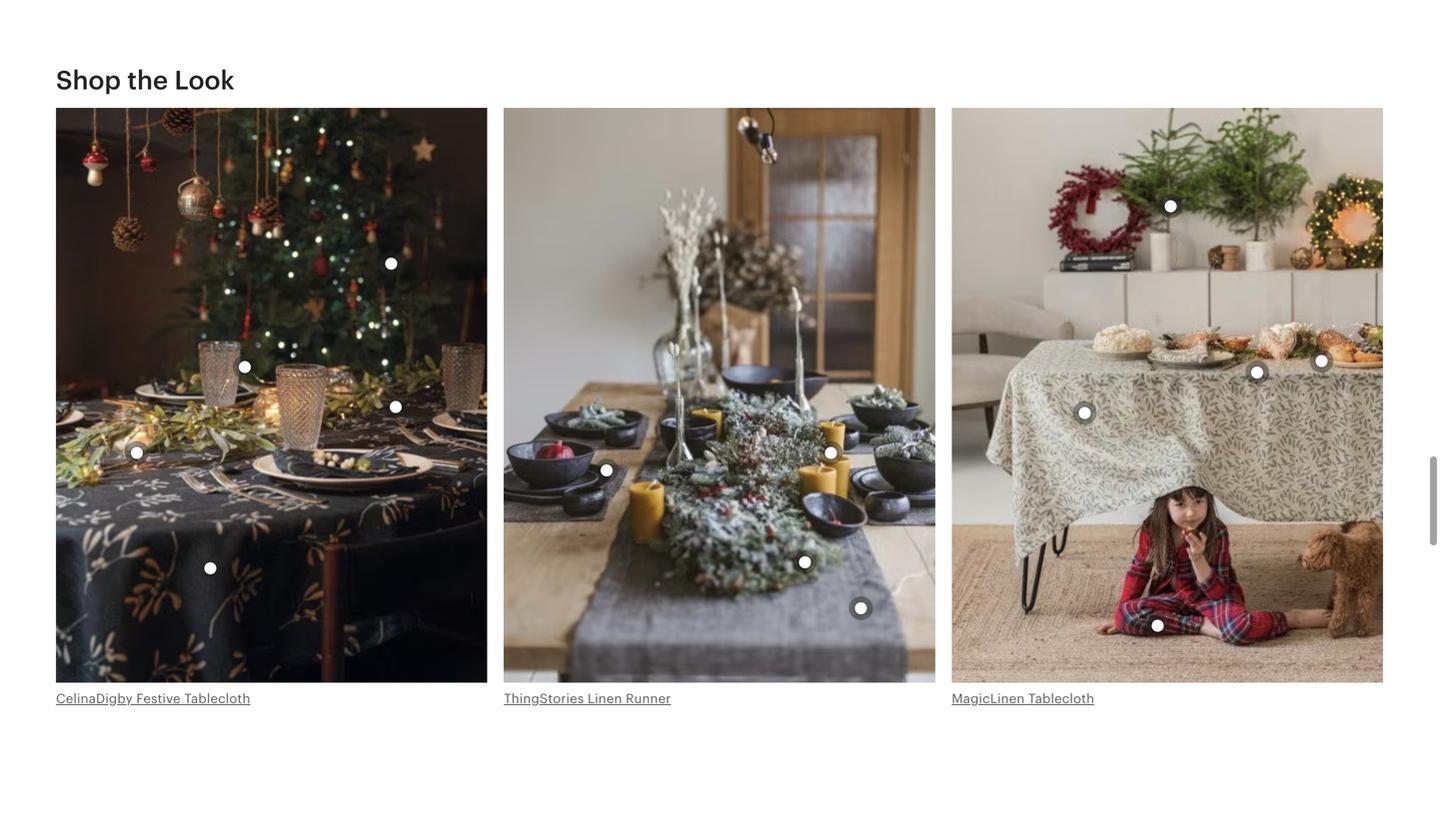 Task type: vqa. For each thing, say whether or not it's contained in the screenshot.
Runner
yes



Task type: describe. For each thing, give the bounding box(es) containing it.
thingstories
[[504, 692, 584, 707]]

shop
[[56, 65, 121, 95]]

linen
[[588, 692, 622, 707]]

image containing listing magiclinen tablecloth image
[[952, 108, 1383, 683]]

celinadigby festive tablecloth
[[56, 692, 250, 707]]

magiclinen
[[952, 692, 1025, 707]]

the
[[127, 65, 168, 95]]

celinadigby
[[56, 692, 133, 707]]

look
[[174, 65, 235, 95]]

festive
[[136, 692, 181, 707]]

shop the look
[[56, 65, 235, 95]]



Task type: locate. For each thing, give the bounding box(es) containing it.
runner
[[626, 692, 671, 707]]

image containing listing celinadigby festive tablecloth image
[[56, 108, 487, 683]]

celinadigby festive tablecloth link
[[56, 692, 250, 707]]

2 tablecloth from the left
[[1028, 692, 1095, 707]]

tablecloth
[[184, 692, 250, 707], [1028, 692, 1095, 707]]

magiclinen tablecloth
[[952, 692, 1095, 707]]

magiclinen tablecloth link
[[952, 692, 1095, 707]]

tablecloth right festive
[[184, 692, 250, 707]]

thingstories linen runner link
[[504, 692, 671, 707]]

1 tablecloth from the left
[[184, 692, 250, 707]]

0 horizontal spatial tablecloth
[[184, 692, 250, 707]]

image containing listing thingstories linen runner image
[[504, 108, 935, 683]]

1 horizontal spatial tablecloth
[[1028, 692, 1095, 707]]

thingstories linen runner
[[504, 692, 671, 707]]

tablecloth right magiclinen
[[1028, 692, 1095, 707]]



